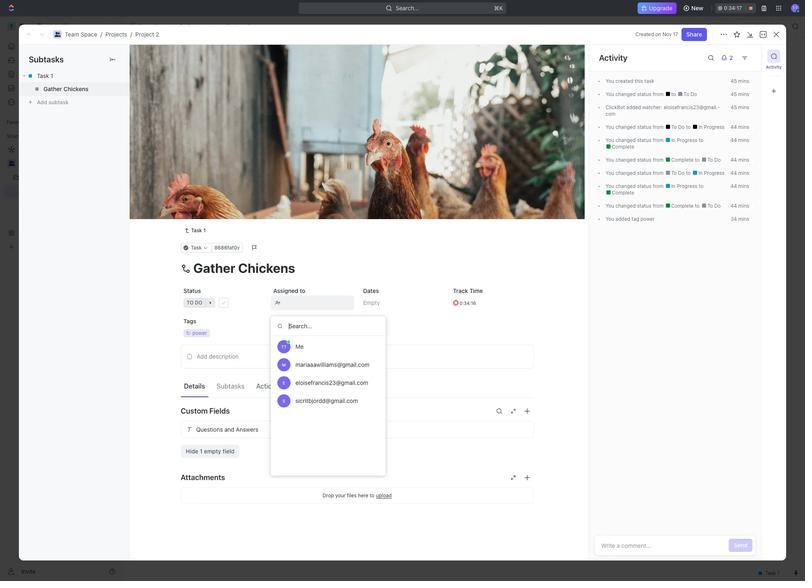 Task type: describe. For each thing, give the bounding box(es) containing it.
field
[[223, 448, 235, 455]]

team for team space
[[138, 23, 152, 30]]

track time
[[453, 287, 483, 294]]

0 horizontal spatial team space link
[[65, 31, 97, 38]]

2 44 from the top
[[731, 137, 738, 143]]

gather chickens link
[[19, 83, 129, 96]]

3 status from the top
[[638, 137, 652, 143]]

tag
[[632, 216, 640, 222]]

board link
[[152, 74, 169, 85]]

0 vertical spatial added
[[627, 104, 642, 110]]

eloisefrancis23@gmail.
[[664, 104, 721, 110]]

upgrade
[[650, 5, 673, 12]]

assigned
[[273, 287, 298, 294]]

nov
[[663, 31, 672, 37]]

table link
[[248, 74, 264, 85]]

4 changed from the top
[[616, 157, 636, 163]]

3 changed status from from the top
[[615, 137, 666, 143]]

on
[[656, 31, 662, 37]]

team space
[[138, 23, 170, 30]]

new button
[[681, 2, 709, 15]]

drop your files here to upload
[[323, 493, 392, 499]]

created
[[616, 78, 634, 84]]

0 horizontal spatial projects link
[[106, 31, 127, 38]]

tags
[[183, 318, 196, 325]]

new
[[692, 5, 704, 12]]

add down task 2
[[166, 171, 176, 178]]

1 vertical spatial user group image
[[54, 32, 61, 37]]

9 mins from the top
[[739, 203, 750, 209]]

2 vertical spatial project
[[143, 49, 179, 62]]

board
[[153, 76, 169, 83]]

clickbot
[[606, 104, 626, 110]]

34 mins
[[731, 216, 750, 222]]

you added tag power
[[606, 216, 655, 222]]

home
[[20, 43, 35, 50]]

add description
[[197, 353, 239, 360]]

favorites
[[7, 119, 28, 125]]

add down calendar link
[[221, 116, 230, 122]]

details
[[184, 383, 205, 390]]

Search tasks... text field
[[704, 93, 786, 106]]

1 vertical spatial added
[[616, 216, 631, 222]]

gather
[[44, 85, 62, 92]]

hide button
[[423, 94, 441, 104]]

added watcher:
[[626, 104, 664, 110]]

8686faf0v
[[214, 245, 240, 251]]

upload button
[[376, 493, 392, 499]]

questions and answers
[[196, 426, 258, 433]]

gather chickens
[[44, 85, 88, 92]]

3 44 mins from the top
[[731, 157, 750, 163]]

3 mins from the top
[[739, 104, 750, 110]]

eloisefrancis23@gmail.com
[[296, 380, 369, 386]]

inbox link
[[3, 54, 119, 67]]

5 44 from the top
[[731, 183, 738, 189]]

track
[[453, 287, 468, 294]]

1 button for 2
[[185, 156, 196, 165]]

2 you from the top
[[606, 91, 615, 97]]

subtasks button
[[213, 379, 248, 394]]

4 from from the top
[[653, 157, 664, 163]]

0 horizontal spatial task 1
[[37, 72, 53, 79]]

2 from from the top
[[653, 124, 664, 130]]

description
[[209, 353, 239, 360]]

dashboards
[[20, 85, 52, 92]]

to inside drop your files here to upload
[[370, 493, 375, 499]]

5 changed status from from the top
[[615, 170, 666, 176]]

⌘k
[[495, 5, 504, 12]]

answers
[[236, 426, 258, 433]]

dates
[[363, 287, 379, 294]]

6 status from the top
[[638, 183, 652, 189]]

automations button
[[731, 20, 774, 32]]

1 horizontal spatial team space link
[[128, 21, 172, 31]]

9 you from the top
[[606, 216, 615, 222]]

2 changed from the top
[[616, 124, 636, 130]]

0 vertical spatial project
[[227, 23, 246, 30]]

activity inside task sidebar content section
[[600, 53, 628, 62]]

1 vertical spatial project
[[136, 31, 154, 38]]

upload
[[376, 493, 392, 499]]

8686faf0v button
[[211, 243, 243, 253]]

calendar link
[[208, 74, 234, 85]]

docs
[[20, 71, 33, 78]]

34
[[731, 216, 738, 222]]

0 horizontal spatial add task button
[[162, 170, 193, 180]]

table
[[249, 76, 264, 83]]

7 you from the top
[[606, 183, 615, 189]]

5 mins from the top
[[739, 137, 750, 143]]

1 inside custom fields "element"
[[200, 448, 203, 455]]

list link
[[183, 74, 194, 85]]

search...
[[396, 5, 420, 12]]

0 vertical spatial project 2
[[227, 23, 251, 30]]

7 changed from the top
[[616, 203, 636, 209]]

tree inside sidebar navigation
[[3, 143, 119, 254]]

0 vertical spatial task 1 link
[[19, 69, 129, 83]]

files
[[347, 493, 357, 499]]

you created this task
[[606, 78, 655, 84]]

5 you from the top
[[606, 157, 615, 163]]

inbox
[[20, 57, 34, 64]]

4 44 from the top
[[731, 170, 738, 176]]

6 changed status from from the top
[[615, 183, 666, 189]]

attachments
[[181, 474, 225, 482]]

hide for hide
[[426, 96, 437, 102]]

created
[[636, 31, 655, 37]]

dashboards link
[[3, 82, 119, 95]]

Edit task name text field
[[181, 260, 534, 276]]

5 from from the top
[[653, 170, 664, 176]]

automations
[[735, 23, 770, 30]]

2 status from the top
[[638, 124, 652, 130]]

1 45 mins from the top
[[731, 78, 750, 84]]

1 vertical spatial project 2
[[143, 49, 191, 62]]

1 horizontal spatial projects link
[[177, 21, 211, 31]]

4 you from the top
[[606, 137, 615, 143]]

1 status from the top
[[638, 91, 652, 97]]

activity inside task sidebar navigation "tab list"
[[767, 64, 783, 69]]

5 changed from the top
[[616, 170, 636, 176]]

custom fields button
[[181, 402, 534, 421]]

customize button
[[725, 74, 767, 85]]

6 you from the top
[[606, 170, 615, 176]]

hide 1 empty field
[[186, 448, 235, 455]]

1 vertical spatial task 1 link
[[181, 226, 209, 236]]

6 from from the top
[[653, 183, 664, 189]]

list
[[184, 76, 194, 83]]

assigned to
[[273, 287, 305, 294]]

6 mins from the top
[[739, 157, 750, 163]]

3 from from the top
[[653, 137, 664, 143]]

action
[[256, 383, 276, 390]]

add inside button
[[197, 353, 208, 360]]

0 horizontal spatial project 2 link
[[136, 31, 159, 38]]

7 mins from the top
[[739, 170, 750, 176]]

0 vertical spatial projects
[[188, 23, 209, 30]]

upgrade link
[[638, 2, 677, 14]]

7 status from the top
[[638, 203, 652, 209]]

1 horizontal spatial add task
[[221, 116, 242, 122]]

drop
[[323, 493, 334, 499]]

status
[[183, 287, 201, 294]]

e
[[283, 381, 285, 386]]

user group image
[[8, 161, 15, 166]]

1 button for 1
[[184, 142, 195, 150]]

action items button
[[253, 379, 298, 394]]

share button down new on the right top of the page
[[702, 20, 728, 33]]



Task type: locate. For each thing, give the bounding box(es) containing it.
7 changed status from from the top
[[615, 203, 666, 209]]

task sidebar navigation tab list
[[766, 50, 784, 98]]

0 vertical spatial hide
[[426, 96, 437, 102]]

sicritbjordd@gmail.com
[[296, 398, 358, 405]]

add task up customize
[[746, 53, 771, 60]]

you
[[606, 78, 615, 84], [606, 91, 615, 97], [606, 124, 615, 130], [606, 137, 615, 143], [606, 157, 615, 163], [606, 170, 615, 176], [606, 183, 615, 189], [606, 203, 615, 209], [606, 216, 615, 222]]

to
[[672, 91, 678, 97], [684, 91, 690, 97], [672, 124, 677, 130], [687, 124, 693, 130], [699, 137, 704, 143], [696, 157, 702, 163], [708, 157, 714, 163], [672, 170, 677, 176], [687, 170, 693, 176], [699, 183, 704, 189], [152, 194, 159, 200], [696, 203, 702, 209], [708, 203, 714, 209], [300, 287, 305, 294], [370, 493, 375, 499]]

task 1 link
[[19, 69, 129, 83], [181, 226, 209, 236]]

1 vertical spatial team
[[65, 31, 79, 38]]

created on nov 17
[[636, 31, 679, 37]]

0 horizontal spatial hide
[[186, 448, 198, 455]]

share right 17
[[687, 31, 703, 38]]

1 vertical spatial projects
[[106, 31, 127, 38]]

1 horizontal spatial projects
[[188, 23, 209, 30]]

1 horizontal spatial add task button
[[211, 114, 246, 124]]

0 vertical spatial share
[[707, 23, 723, 30]]

1 horizontal spatial hide
[[426, 96, 437, 102]]

2 44 mins from the top
[[731, 137, 750, 143]]

power
[[641, 216, 655, 222]]

here
[[358, 493, 369, 499]]

subtasks
[[29, 55, 64, 64], [217, 383, 245, 390]]

empty
[[204, 448, 221, 455]]

0:34:17 button
[[716, 3, 757, 13]]

1 horizontal spatial share
[[707, 23, 723, 30]]

time
[[470, 287, 483, 294]]

add left description
[[197, 353, 208, 360]]

0 vertical spatial subtasks
[[29, 55, 64, 64]]

1 vertical spatial subtasks
[[217, 383, 245, 390]]

0 horizontal spatial share
[[687, 31, 703, 38]]

Search... text field
[[271, 317, 386, 336]]

1 changed from the top
[[616, 91, 636, 97]]

45
[[731, 78, 738, 84], [731, 91, 738, 97], [731, 104, 738, 110]]

complete
[[611, 144, 635, 150], [671, 157, 696, 163], [611, 190, 635, 196], [671, 203, 696, 209]]

2 changed status from from the top
[[615, 124, 666, 130]]

add up customize
[[746, 53, 757, 60]]

share button right 17
[[682, 28, 708, 41]]

items
[[278, 383, 295, 390]]

activity
[[600, 53, 628, 62], [767, 64, 783, 69]]

44
[[731, 124, 738, 130], [731, 137, 738, 143], [731, 157, 738, 163], [731, 170, 738, 176], [731, 183, 738, 189], [731, 203, 738, 209]]

2 horizontal spatial task 1
[[191, 227, 206, 234]]

0 horizontal spatial add task
[[166, 171, 190, 178]]

1 horizontal spatial project 2 link
[[216, 21, 253, 31]]

add task down task 2
[[166, 171, 190, 178]]

assignees
[[342, 96, 367, 102]]

6 changed from the top
[[616, 183, 636, 189]]

and
[[224, 426, 234, 433]]

me
[[296, 343, 304, 350]]

2 45 mins from the top
[[731, 91, 750, 97]]

0 vertical spatial 45
[[731, 78, 738, 84]]

task 1
[[37, 72, 53, 79], [166, 143, 182, 150], [191, 227, 206, 234]]

0 vertical spatial task 1
[[37, 72, 53, 79]]

tree
[[3, 143, 119, 254]]

0 horizontal spatial subtasks
[[29, 55, 64, 64]]

1 vertical spatial 45 mins
[[731, 91, 750, 97]]

hide inside button
[[426, 96, 437, 102]]

1 horizontal spatial project 2
[[227, 23, 251, 30]]

this
[[635, 78, 644, 84]]

1 44 mins from the top
[[731, 124, 750, 130]]

0:34:17
[[725, 5, 743, 11]]

changed
[[616, 91, 636, 97], [616, 124, 636, 130], [616, 137, 636, 143], [616, 157, 636, 163], [616, 170, 636, 176], [616, 183, 636, 189], [616, 203, 636, 209]]

home link
[[3, 40, 119, 53]]

hide for hide 1 empty field
[[186, 448, 198, 455]]

sidebar navigation
[[0, 16, 123, 582]]

mariaaawilliams@gmail.com
[[296, 361, 370, 368]]

team space link
[[128, 21, 172, 31], [65, 31, 97, 38]]

0 vertical spatial user group image
[[131, 24, 136, 28]]

in progress
[[152, 116, 186, 122], [698, 124, 725, 130], [671, 137, 699, 143], [698, 170, 725, 176], [671, 183, 699, 189]]

fields
[[210, 407, 230, 416]]

questions
[[196, 426, 223, 433]]

4 mins from the top
[[739, 124, 750, 130]]

task sidebar content section
[[589, 45, 762, 561]]

added right clickbot
[[627, 104, 642, 110]]

share
[[707, 23, 723, 30], [687, 31, 703, 38]]

5 status from the top
[[638, 170, 652, 176]]

2 mins from the top
[[739, 91, 750, 97]]

com
[[606, 104, 721, 117]]

0 vertical spatial space
[[154, 23, 170, 30]]

added left tag
[[616, 216, 631, 222]]

1 vertical spatial add task button
[[211, 114, 246, 124]]

2 horizontal spatial add task button
[[742, 50, 776, 63]]

2 vertical spatial 45
[[731, 104, 738, 110]]

team for team space / projects / project 2
[[65, 31, 79, 38]]

6 44 mins from the top
[[731, 203, 750, 209]]

subtasks up fields
[[217, 383, 245, 390]]

invite
[[21, 568, 36, 575]]

user group image
[[131, 24, 136, 28], [54, 32, 61, 37]]

mins
[[739, 78, 750, 84], [739, 91, 750, 97], [739, 104, 750, 110], [739, 124, 750, 130], [739, 137, 750, 143], [739, 157, 750, 163], [739, 170, 750, 176], [739, 183, 750, 189], [739, 203, 750, 209], [739, 216, 750, 222]]

custom fields element
[[181, 421, 534, 458]]

10 mins from the top
[[739, 216, 750, 222]]

3 45 mins from the top
[[731, 104, 750, 110]]

1 horizontal spatial subtasks
[[217, 383, 245, 390]]

0 vertical spatial 45 mins
[[731, 78, 750, 84]]

4 changed status from from the top
[[615, 157, 666, 163]]

team up home 'link'
[[65, 31, 79, 38]]

add
[[746, 53, 757, 60], [221, 116, 230, 122], [166, 171, 176, 178], [197, 353, 208, 360]]

45 mins for changed status from
[[731, 91, 750, 97]]

0 horizontal spatial team
[[65, 31, 79, 38]]

activity up customize "button" at the top of the page
[[767, 64, 783, 69]]

1 you from the top
[[606, 78, 615, 84]]

send
[[734, 542, 748, 549]]

tt
[[282, 345, 287, 350]]

share button
[[702, 20, 728, 33], [682, 28, 708, 41]]

1 horizontal spatial task 1 link
[[181, 226, 209, 236]]

add task button down task 2
[[162, 170, 193, 180]]

1 mins from the top
[[739, 78, 750, 84]]

team up team space / projects / project 2
[[138, 23, 152, 30]]

assignees button
[[332, 94, 370, 104]]

add task button up customize
[[742, 50, 776, 63]]

1 horizontal spatial user group image
[[131, 24, 136, 28]]

projects
[[188, 23, 209, 30], [106, 31, 127, 38]]

project 2 link
[[216, 21, 253, 31], [136, 31, 159, 38]]

2 vertical spatial add task button
[[162, 170, 193, 180]]

user group image up home 'link'
[[54, 32, 61, 37]]

44 mins
[[731, 124, 750, 130], [731, 137, 750, 143], [731, 157, 750, 163], [731, 170, 750, 176], [731, 183, 750, 189], [731, 203, 750, 209]]

favorites button
[[3, 117, 32, 127]]

s
[[283, 399, 286, 404]]

2 vertical spatial task 1
[[191, 227, 206, 234]]

add task down "calendar"
[[221, 116, 242, 122]]

0 vertical spatial 1 button
[[184, 142, 195, 150]]

1 changed status from from the top
[[615, 91, 666, 97]]

2 45 from the top
[[731, 91, 738, 97]]

custom
[[181, 407, 208, 416]]

subtasks inside button
[[217, 383, 245, 390]]

team space / projects / project 2
[[65, 31, 159, 38]]

customize
[[736, 76, 765, 83]]

1 vertical spatial hide
[[186, 448, 198, 455]]

gantt link
[[277, 74, 294, 85]]

0 horizontal spatial task 1 link
[[19, 69, 129, 83]]

0 horizontal spatial projects
[[106, 31, 127, 38]]

6 44 from the top
[[731, 203, 738, 209]]

45 mins
[[731, 78, 750, 84], [731, 91, 750, 97], [731, 104, 750, 110]]

0 vertical spatial add task
[[746, 53, 771, 60]]

activity up created
[[600, 53, 628, 62]]

user group image left team space
[[131, 24, 136, 28]]

2
[[247, 23, 251, 30], [156, 31, 159, 38], [182, 49, 189, 62], [195, 116, 198, 122], [180, 157, 183, 164], [177, 194, 181, 200]]

m
[[282, 363, 286, 368]]

0 horizontal spatial user group image
[[54, 32, 61, 37]]

2 vertical spatial 45 mins
[[731, 104, 750, 110]]

add description button
[[184, 350, 531, 363]]

1 horizontal spatial space
[[154, 23, 170, 30]]

4 status from the top
[[638, 157, 652, 163]]

your
[[336, 493, 346, 499]]

1 horizontal spatial team
[[138, 23, 152, 30]]

add task button down calendar link
[[211, 114, 246, 124]]

3 you from the top
[[606, 124, 615, 130]]

add task button
[[742, 50, 776, 63], [211, 114, 246, 124], [162, 170, 193, 180]]

1 from from the top
[[653, 91, 664, 97]]

8 you from the top
[[606, 203, 615, 209]]

subtasks down home 'link'
[[29, 55, 64, 64]]

4 44 mins from the top
[[731, 170, 750, 176]]

status
[[638, 91, 652, 97], [638, 124, 652, 130], [638, 137, 652, 143], [638, 157, 652, 163], [638, 170, 652, 176], [638, 183, 652, 189], [638, 203, 652, 209]]

user group image inside team space link
[[131, 24, 136, 28]]

share down new button
[[707, 23, 723, 30]]

5 44 mins from the top
[[731, 183, 750, 189]]

1 vertical spatial add task
[[221, 116, 242, 122]]

action items
[[256, 383, 295, 390]]

to do
[[683, 91, 698, 97], [671, 124, 687, 130], [707, 157, 721, 163], [671, 170, 687, 176], [152, 194, 168, 200], [707, 203, 721, 209]]

docs link
[[3, 68, 119, 81]]

1 44 from the top
[[731, 124, 738, 130]]

spaces
[[7, 133, 24, 139]]

1 button
[[184, 142, 195, 150], [185, 156, 196, 165]]

1 vertical spatial activity
[[767, 64, 783, 69]]

details button
[[181, 379, 209, 394]]

1 vertical spatial space
[[81, 31, 97, 38]]

8 mins from the top
[[739, 183, 750, 189]]

0 horizontal spatial project 2
[[143, 49, 191, 62]]

gantt
[[279, 76, 294, 83]]

1 vertical spatial 1 button
[[185, 156, 196, 165]]

task
[[645, 78, 655, 84]]

1 horizontal spatial task 1
[[166, 143, 182, 150]]

send button
[[730, 539, 753, 552]]

0 vertical spatial activity
[[600, 53, 628, 62]]

45 for changed status from
[[731, 91, 738, 97]]

1 45 from the top
[[731, 78, 738, 84]]

hide inside custom fields "element"
[[186, 448, 198, 455]]

1 vertical spatial share
[[687, 31, 703, 38]]

1 horizontal spatial activity
[[767, 64, 783, 69]]

17
[[674, 31, 679, 37]]

progress
[[159, 116, 186, 122], [705, 124, 725, 130], [677, 137, 698, 143], [705, 170, 725, 176], [677, 183, 698, 189]]

2 horizontal spatial add task
[[746, 53, 771, 60]]

team
[[138, 23, 152, 30], [65, 31, 79, 38]]

0 horizontal spatial space
[[81, 31, 97, 38]]

0 horizontal spatial activity
[[600, 53, 628, 62]]

7 from from the top
[[653, 203, 664, 209]]

1 vertical spatial 45
[[731, 91, 738, 97]]

custom fields
[[181, 407, 230, 416]]

45 mins for added watcher:
[[731, 104, 750, 110]]

1 vertical spatial task 1
[[166, 143, 182, 150]]

0 vertical spatial team
[[138, 23, 152, 30]]

space for team space / projects / project 2
[[81, 31, 97, 38]]

space
[[154, 23, 170, 30], [81, 31, 97, 38]]

do
[[691, 91, 698, 97], [679, 124, 685, 130], [715, 157, 721, 163], [679, 170, 685, 176], [161, 194, 168, 200], [715, 203, 721, 209]]

2 vertical spatial add task
[[166, 171, 190, 178]]

45 for added watcher:
[[731, 104, 738, 110]]

chickens
[[64, 85, 88, 92]]

task 2
[[166, 157, 183, 164]]

space for team space
[[154, 23, 170, 30]]

0 vertical spatial add task button
[[742, 50, 776, 63]]

3 44 from the top
[[731, 157, 738, 163]]

3 45 from the top
[[731, 104, 738, 110]]

3 changed from the top
[[616, 137, 636, 143]]

added
[[627, 104, 642, 110], [616, 216, 631, 222]]



Task type: vqa. For each thing, say whether or not it's contained in the screenshot.


